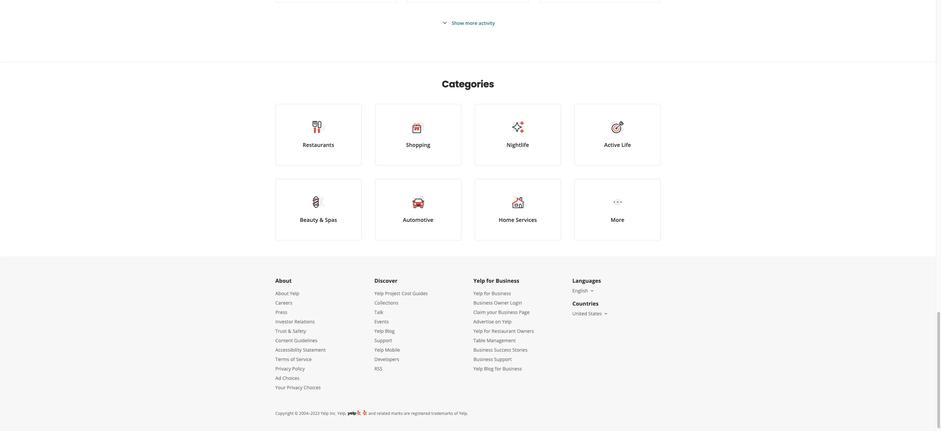 Task type: vqa. For each thing, say whether or not it's contained in the screenshot.
Talk
yes



Task type: locate. For each thing, give the bounding box(es) containing it.
investor
[[275, 319, 293, 325]]

home
[[499, 217, 514, 224]]

advertise on yelp link
[[474, 319, 512, 325]]

0 vertical spatial about
[[275, 278, 292, 285]]

events link
[[374, 319, 389, 325]]

service
[[296, 357, 312, 363]]

about up the careers link
[[275, 291, 289, 297]]

copyright
[[275, 411, 294, 417]]

owners
[[517, 328, 534, 335]]

about yelp link
[[275, 291, 299, 297]]

1 horizontal spatial &
[[320, 217, 324, 224]]

investor relations link
[[275, 319, 315, 325]]

1 horizontal spatial choices
[[304, 385, 321, 391]]

for
[[487, 278, 494, 285], [484, 291, 490, 297], [484, 328, 490, 335], [495, 366, 501, 373]]

rss link
[[374, 366, 383, 373]]

collections
[[374, 300, 398, 307]]

nightlife
[[507, 141, 529, 149]]

support
[[374, 338, 392, 344], [494, 357, 512, 363]]

success
[[494, 347, 511, 354]]

claim your business page link
[[474, 310, 530, 316]]

0 vertical spatial choices
[[283, 376, 300, 382]]

privacy down the terms
[[275, 366, 291, 373]]

privacy policy link
[[275, 366, 305, 373]]

yelp up yelp for business link
[[474, 278, 485, 285]]

1 vertical spatial about
[[275, 291, 289, 297]]

0 vertical spatial of
[[290, 357, 295, 363]]

of left yelp.
[[454, 411, 458, 417]]

& left spas at the bottom of the page
[[320, 217, 324, 224]]

yelp up the careers link
[[290, 291, 299, 297]]

content
[[275, 338, 293, 344]]

0 vertical spatial &
[[320, 217, 324, 224]]

more link
[[575, 179, 661, 241]]

english button
[[573, 288, 595, 294]]

automotive
[[403, 217, 433, 224]]

united states
[[573, 311, 602, 317]]

owner
[[494, 300, 509, 307]]

nightlife link
[[475, 104, 561, 166]]

support inside yelp for business business owner login claim your business page advertise on yelp yelp for restaurant owners table management business success stories business support yelp blog for business
[[494, 357, 512, 363]]

blog inside yelp for business business owner login claim your business page advertise on yelp yelp for restaurant owners table management business success stories business support yelp blog for business
[[484, 366, 494, 373]]

content guidelines link
[[275, 338, 317, 344]]

1 horizontal spatial of
[[454, 411, 458, 417]]

show more activity button
[[441, 19, 495, 27]]

business down stories
[[503, 366, 522, 373]]

of
[[290, 357, 295, 363], [454, 411, 458, 417]]

safety
[[293, 328, 306, 335]]

yelp.
[[459, 411, 468, 417]]

0 horizontal spatial of
[[290, 357, 295, 363]]

1 vertical spatial choices
[[304, 385, 321, 391]]

home services link
[[475, 179, 561, 241]]

category navigation section navigation
[[269, 62, 668, 257]]

yelp down "support" link
[[374, 347, 384, 354]]

yelp up collections
[[374, 291, 384, 297]]

blog up "support" link
[[385, 328, 395, 335]]

choices down policy
[[304, 385, 321, 391]]

0 vertical spatial privacy
[[275, 366, 291, 373]]

shopping
[[406, 141, 430, 149]]

16 chevron down v2 image
[[590, 289, 595, 294]]

about up about yelp link
[[275, 278, 292, 285]]

0 horizontal spatial blog
[[385, 328, 395, 335]]

1 about from the top
[[275, 278, 292, 285]]

blog down 'business support' link
[[484, 366, 494, 373]]

about
[[275, 278, 292, 285], [275, 291, 289, 297]]

1 vertical spatial &
[[288, 328, 291, 335]]

support down the yelp blog link
[[374, 338, 392, 344]]

project
[[385, 291, 400, 297]]

collections link
[[374, 300, 398, 307]]

languages
[[573, 278, 601, 285]]

choices down privacy policy link
[[283, 376, 300, 382]]

yelp for restaurant owners link
[[474, 328, 534, 335]]

choices
[[283, 376, 300, 382], [304, 385, 321, 391]]

registered
[[411, 411, 430, 417]]

united
[[573, 311, 587, 317]]

business up yelp for business link
[[496, 278, 519, 285]]

yelp left inc.
[[321, 411, 329, 417]]

0 horizontal spatial support
[[374, 338, 392, 344]]

explore recent activity section section
[[270, 0, 666, 62]]

about inside about yelp careers press investor relations trust & safety content guidelines accessibility statement terms of service privacy policy ad choices your privacy choices
[[275, 291, 289, 297]]

press
[[275, 310, 287, 316]]

of up privacy policy link
[[290, 357, 295, 363]]

about for about yelp careers press investor relations trust & safety content guidelines accessibility statement terms of service privacy policy ad choices your privacy choices
[[275, 291, 289, 297]]

&
[[320, 217, 324, 224], [288, 328, 291, 335]]

business success stories link
[[474, 347, 528, 354]]

press link
[[275, 310, 287, 316]]

privacy
[[275, 366, 291, 373], [287, 385, 303, 391]]

0 vertical spatial support
[[374, 338, 392, 344]]

yelp up table
[[474, 328, 483, 335]]

business up claim
[[474, 300, 493, 307]]

16 chevron down v2 image
[[603, 312, 609, 317]]

restaurants link
[[275, 104, 362, 166]]

support down "success"
[[494, 357, 512, 363]]

developers
[[374, 357, 399, 363]]

& inside about yelp careers press investor relations trust & safety content guidelines accessibility statement terms of service privacy policy ad choices your privacy choices
[[288, 328, 291, 335]]

about yelp careers press investor relations trust & safety content guidelines accessibility statement terms of service privacy policy ad choices your privacy choices
[[275, 291, 326, 391]]

0 vertical spatial blog
[[385, 328, 395, 335]]

yelp
[[474, 278, 485, 285], [290, 291, 299, 297], [374, 291, 384, 297], [474, 291, 483, 297], [502, 319, 512, 325], [374, 328, 384, 335], [474, 328, 483, 335], [374, 347, 384, 354], [474, 366, 483, 373], [321, 411, 329, 417]]

blog
[[385, 328, 395, 335], [484, 366, 494, 373]]

claim
[[474, 310, 486, 316]]

services
[[516, 217, 537, 224]]

beauty & spas
[[300, 217, 337, 224]]

1 horizontal spatial blog
[[484, 366, 494, 373]]

yelp for business link
[[474, 291, 511, 297]]

1 vertical spatial of
[[454, 411, 458, 417]]

copyright © 2004–2023 yelp inc. yelp,
[[275, 411, 347, 417]]

activity
[[479, 20, 495, 26]]

trust & safety link
[[275, 328, 306, 335]]

2 about from the top
[[275, 291, 289, 297]]

0 horizontal spatial &
[[288, 328, 291, 335]]

1 vertical spatial blog
[[484, 366, 494, 373]]

privacy down the ad choices 'link'
[[287, 385, 303, 391]]

business
[[496, 278, 519, 285], [492, 291, 511, 297], [474, 300, 493, 307], [498, 310, 518, 316], [474, 347, 493, 354], [474, 357, 493, 363], [503, 366, 522, 373]]

,
[[360, 411, 362, 417]]

events
[[374, 319, 389, 325]]

& inside the "category navigation section" navigation
[[320, 217, 324, 224]]

1 vertical spatial support
[[494, 357, 512, 363]]

more
[[611, 217, 625, 224]]

business down table
[[474, 347, 493, 354]]

business support link
[[474, 357, 512, 363]]

business up yelp blog for business link
[[474, 357, 493, 363]]

& right trust
[[288, 328, 291, 335]]

spas
[[325, 217, 337, 224]]

accessibility
[[275, 347, 302, 354]]

1 horizontal spatial support
[[494, 357, 512, 363]]



Task type: describe. For each thing, give the bounding box(es) containing it.
categories
[[442, 78, 494, 91]]

automotive link
[[375, 179, 461, 241]]

page
[[519, 310, 530, 316]]

policy
[[292, 366, 305, 373]]

24 chevron down v2 image
[[441, 19, 449, 27]]

statement
[[303, 347, 326, 354]]

shopping link
[[375, 104, 461, 166]]

table
[[474, 338, 485, 344]]

are
[[404, 411, 410, 417]]

business up owner
[[492, 291, 511, 297]]

talk link
[[374, 310, 383, 316]]

show
[[452, 20, 464, 26]]

home services
[[499, 217, 537, 224]]

relations
[[295, 319, 315, 325]]

0 horizontal spatial choices
[[283, 376, 300, 382]]

active life link
[[575, 104, 661, 166]]

yelp burst image
[[362, 411, 367, 416]]

for down advertise on the right bottom
[[484, 328, 490, 335]]

trust
[[275, 328, 287, 335]]

active
[[604, 141, 620, 149]]

yelp down events
[[374, 328, 384, 335]]

related
[[377, 411, 390, 417]]

yelp inside about yelp careers press investor relations trust & safety content guidelines accessibility statement terms of service privacy policy ad choices your privacy choices
[[290, 291, 299, 297]]

business down owner
[[498, 310, 518, 316]]

restaurants
[[303, 141, 334, 149]]

1 vertical spatial privacy
[[287, 385, 303, 391]]

on
[[495, 319, 501, 325]]

support inside yelp project cost guides collections talk events yelp blog support yelp mobile developers rss
[[374, 338, 392, 344]]

active life
[[604, 141, 631, 149]]

for up business owner login link at right bottom
[[484, 291, 490, 297]]

about for about
[[275, 278, 292, 285]]

yelp for business
[[474, 278, 519, 285]]

support link
[[374, 338, 392, 344]]

cost
[[402, 291, 411, 297]]

and related marks are registered trademarks of yelp.
[[367, 411, 468, 417]]

yelp down 'business support' link
[[474, 366, 483, 373]]

ad
[[275, 376, 281, 382]]

talk
[[374, 310, 383, 316]]

yelp right on
[[502, 319, 512, 325]]

trademarks
[[431, 411, 453, 417]]

table management link
[[474, 338, 516, 344]]

mobile
[[385, 347, 400, 354]]

yelp up claim
[[474, 291, 483, 297]]

english
[[573, 288, 588, 294]]

guides
[[413, 291, 428, 297]]

and
[[369, 411, 376, 417]]

yelp logo image
[[348, 411, 360, 417]]

login
[[510, 300, 522, 307]]

guidelines
[[294, 338, 317, 344]]

business owner login link
[[474, 300, 522, 307]]

for up yelp for business link
[[487, 278, 494, 285]]

inc.
[[330, 411, 336, 417]]

careers link
[[275, 300, 292, 307]]

terms of service link
[[275, 357, 312, 363]]

life
[[622, 141, 631, 149]]

of inside about yelp careers press investor relations trust & safety content guidelines accessibility statement terms of service privacy policy ad choices your privacy choices
[[290, 357, 295, 363]]

ad choices link
[[275, 376, 300, 382]]

united states button
[[573, 311, 609, 317]]

beauty & spas link
[[275, 179, 362, 241]]

©
[[295, 411, 298, 417]]

your
[[275, 385, 286, 391]]

beauty
[[300, 217, 318, 224]]

yelp blog link
[[374, 328, 395, 335]]

terms
[[275, 357, 289, 363]]

stories
[[513, 347, 528, 354]]

more
[[465, 20, 478, 26]]

countries
[[573, 301, 599, 308]]

your
[[487, 310, 497, 316]]

rss
[[374, 366, 383, 373]]

developers link
[[374, 357, 399, 363]]

accessibility statement link
[[275, 347, 326, 354]]

yelp for business business owner login claim your business page advertise on yelp yelp for restaurant owners table management business success stories business support yelp blog for business
[[474, 291, 534, 373]]

restaurant
[[492, 328, 516, 335]]

yelp blog for business link
[[474, 366, 522, 373]]

discover
[[374, 278, 398, 285]]

marks
[[391, 411, 403, 417]]

careers
[[275, 300, 292, 307]]

your privacy choices link
[[275, 385, 321, 391]]

for down 'business support' link
[[495, 366, 501, 373]]

yelp project cost guides link
[[374, 291, 428, 297]]

blog inside yelp project cost guides collections talk events yelp blog support yelp mobile developers rss
[[385, 328, 395, 335]]

advertise
[[474, 319, 494, 325]]

yelp,
[[337, 411, 347, 417]]



